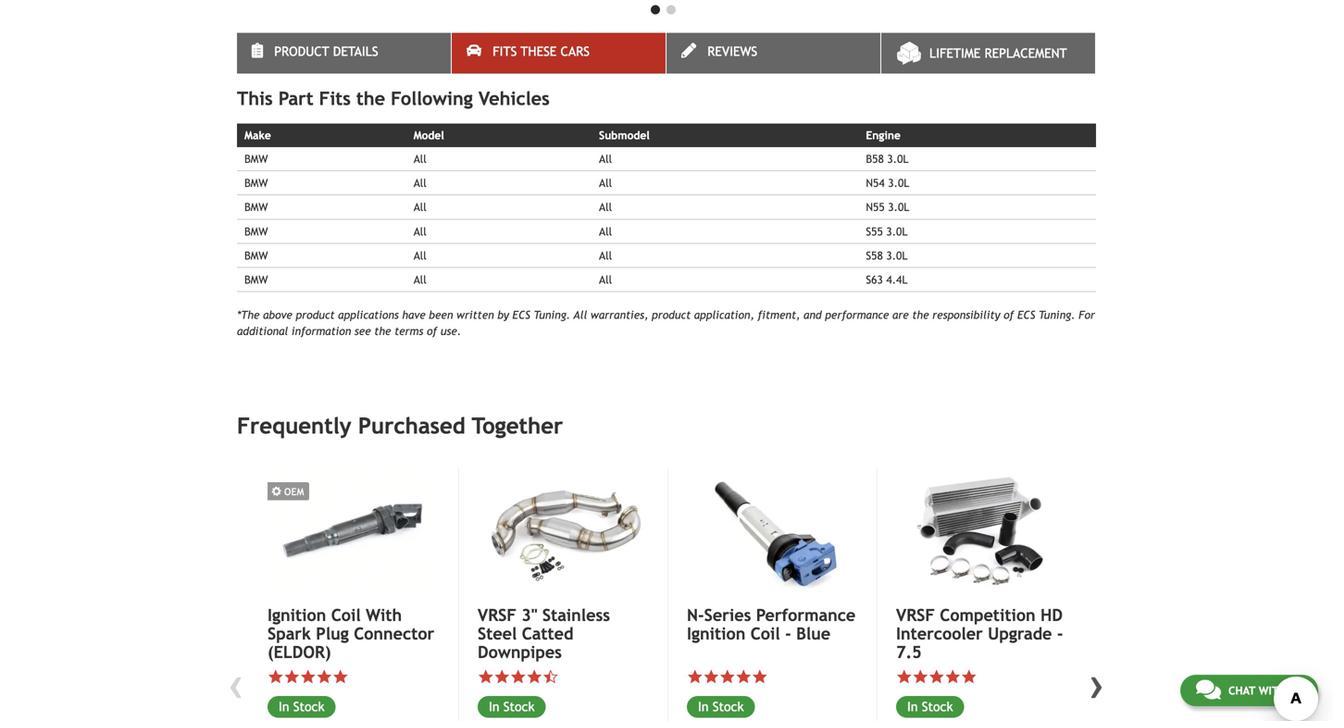 Task type: locate. For each thing, give the bounding box(es) containing it.
chat with us link
[[1181, 675, 1319, 707]]

connector
[[354, 624, 435, 644]]

1 horizontal spatial tuning.
[[1039, 309, 1076, 322]]

2 in from the left
[[279, 700, 289, 714]]

1 vertical spatial the
[[913, 309, 929, 322]]

this
[[237, 88, 273, 109]]

1 horizontal spatial ecs
[[1018, 309, 1036, 322]]

3 stock from the left
[[504, 700, 535, 714]]

lifetime replacement link
[[882, 33, 1096, 74]]

1 in stock from the left
[[698, 700, 744, 714]]

- left blue
[[786, 624, 792, 644]]

1 stock from the left
[[713, 700, 744, 714]]

in stock down downpipes
[[489, 700, 535, 714]]

vrsf inside the vrsf 3" stainless steel catted downpipes
[[478, 606, 517, 625]]

with
[[1259, 684, 1287, 697]]

4.4l
[[887, 273, 908, 286]]

2 stock from the left
[[293, 700, 325, 714]]

are
[[893, 309, 909, 322]]

product
[[296, 309, 335, 322], [652, 309, 691, 322]]

- inside vrsf competition hd intercooler upgrade - 7.5
[[1058, 624, 1064, 644]]

0 horizontal spatial product
[[296, 309, 335, 322]]

competition
[[940, 606, 1036, 625]]

us
[[1290, 684, 1303, 697]]

stock down downpipes
[[504, 700, 535, 714]]

blue
[[797, 624, 831, 644]]

the down details
[[356, 88, 385, 109]]

ignition
[[268, 606, 326, 625], [687, 624, 746, 644]]

0 horizontal spatial of
[[427, 324, 437, 337]]

steel
[[478, 624, 517, 644]]

in stock down (eldor)
[[279, 700, 325, 714]]

engine
[[866, 129, 901, 142]]

stock for n-series performance ignition coil - blue
[[713, 700, 744, 714]]

in down downpipes
[[489, 700, 500, 714]]

stock down intercooler
[[922, 700, 954, 714]]

3.0l right "n54"
[[888, 176, 910, 189]]

1 bmw from the top
[[245, 152, 268, 165]]

3.0l right s55
[[887, 225, 908, 238]]

ignition left performance
[[687, 624, 746, 644]]

fitment,
[[758, 309, 801, 322]]

model
[[414, 129, 444, 142]]

the
[[356, 88, 385, 109], [913, 309, 929, 322], [374, 324, 391, 337]]

0 horizontal spatial ignition
[[268, 606, 326, 625]]

*the above product applications have been written by                 ecs tuning. all warranties, product application, fitment,                 and performance are the responsibility of ecs tuning.                 for additional information see the terms of use.
[[237, 309, 1096, 337]]

of down been
[[427, 324, 437, 337]]

3.0l for b58 3.0l
[[888, 152, 909, 165]]

- inside "n-series performance ignition coil - blue"
[[786, 624, 792, 644]]

3 in stock from the left
[[489, 700, 535, 714]]

ecs right the responsibility at the top
[[1018, 309, 1036, 322]]

in
[[698, 700, 709, 714], [279, 700, 289, 714], [489, 700, 500, 714], [908, 700, 918, 714]]

n-series performance ignition coil - blue
[[687, 606, 856, 644]]

this part fits the following vehicles
[[237, 88, 550, 109]]

1 horizontal spatial vrsf
[[897, 606, 935, 625]]

bmw for s58 3.0l
[[245, 249, 268, 262]]

- right upgrade
[[1058, 624, 1064, 644]]

in down n-
[[698, 700, 709, 714]]

the right 'see'
[[374, 324, 391, 337]]

the right are
[[913, 309, 929, 322]]

4 stock from the left
[[922, 700, 954, 714]]

coil left with
[[331, 606, 361, 625]]

star image
[[687, 669, 703, 686], [703, 669, 720, 686], [720, 669, 736, 686], [284, 669, 300, 686], [316, 669, 333, 686], [478, 669, 494, 686], [527, 669, 543, 686], [897, 669, 913, 686]]

have
[[402, 309, 426, 322]]

fits right part
[[319, 88, 351, 109]]

n54
[[866, 176, 885, 189]]

1 horizontal spatial coil
[[751, 624, 781, 644]]

1 horizontal spatial of
[[1004, 309, 1015, 322]]

3.0l for s58 3.0l
[[887, 249, 908, 262]]

application,
[[694, 309, 755, 322]]

stock for vrsf competition hd intercooler upgrade - 7.5
[[922, 700, 954, 714]]

vrsf up '7.5'
[[897, 606, 935, 625]]

n54 3.0l
[[866, 176, 910, 189]]

cars
[[561, 44, 590, 59]]

product details
[[274, 44, 378, 59]]

0 vertical spatial fits
[[493, 44, 517, 59]]

of right the responsibility at the top
[[1004, 309, 1015, 322]]

n-series performance ignition coil - blue link
[[687, 606, 857, 644]]

1 horizontal spatial ignition
[[687, 624, 746, 644]]

in stock
[[698, 700, 744, 714], [279, 700, 325, 714], [489, 700, 535, 714], [908, 700, 954, 714]]

vrsf for intercooler
[[897, 606, 935, 625]]

tuning. left for
[[1039, 309, 1076, 322]]

in stock down series
[[698, 700, 744, 714]]

3.0l right n55
[[888, 201, 910, 214]]

all
[[414, 152, 427, 165], [599, 152, 612, 165], [414, 176, 427, 189], [599, 176, 612, 189], [414, 201, 427, 214], [599, 201, 612, 214], [414, 225, 427, 238], [599, 225, 612, 238], [414, 249, 427, 262], [599, 249, 612, 262], [414, 273, 427, 286], [599, 273, 612, 286], [574, 309, 588, 322]]

2 product from the left
[[652, 309, 691, 322]]

1 in from the left
[[698, 700, 709, 714]]

ecs right by on the top of the page
[[513, 309, 531, 322]]

1 vertical spatial fits
[[319, 88, 351, 109]]

1 vertical spatial of
[[427, 324, 437, 337]]

vrsf left the 3"
[[478, 606, 517, 625]]

of
[[1004, 309, 1015, 322], [427, 324, 437, 337]]

s63
[[866, 273, 883, 286]]

1 vrsf from the left
[[478, 606, 517, 625]]

stock
[[713, 700, 744, 714], [293, 700, 325, 714], [504, 700, 535, 714], [922, 700, 954, 714]]

product right warranties, at the left of the page
[[652, 309, 691, 322]]

n-series performance ignition coil - blue image
[[687, 468, 857, 595]]

4 bmw from the top
[[245, 225, 268, 238]]

fits
[[493, 44, 517, 59], [319, 88, 351, 109]]

0 horizontal spatial coil
[[331, 606, 361, 625]]

- for coil
[[786, 624, 792, 644]]

lifetime replacement
[[930, 46, 1068, 61]]

in stock down '7.5'
[[908, 700, 954, 714]]

0 horizontal spatial ecs
[[513, 309, 531, 322]]

bmw for n54 3.0l
[[245, 176, 268, 189]]

ecs
[[513, 309, 531, 322], [1018, 309, 1036, 322]]

vrsf
[[478, 606, 517, 625], [897, 606, 935, 625]]

in stock for vrsf competition hd intercooler upgrade - 7.5
[[908, 700, 954, 714]]

1 horizontal spatial -
[[1058, 624, 1064, 644]]

3.0l
[[888, 152, 909, 165], [888, 176, 910, 189], [888, 201, 910, 214], [887, 225, 908, 238], [887, 249, 908, 262]]

coil left blue
[[751, 624, 781, 644]]

stock for ignition coil with spark plug connector (eldor)
[[293, 700, 325, 714]]

›
[[1090, 660, 1105, 709]]

3.0l right the s58
[[887, 249, 908, 262]]

0 horizontal spatial fits
[[319, 88, 351, 109]]

tuning.
[[534, 309, 571, 322], [1039, 309, 1076, 322]]

vrsf competition hd intercooler upgrade - 7.5 image
[[897, 468, 1066, 595]]

3 in from the left
[[489, 700, 500, 714]]

upgrade
[[988, 624, 1053, 644]]

4 in from the left
[[908, 700, 918, 714]]

star image
[[736, 669, 752, 686], [752, 669, 768, 686], [268, 669, 284, 686], [300, 669, 316, 686], [333, 669, 349, 686], [494, 669, 510, 686], [510, 669, 527, 686], [913, 669, 929, 686], [929, 669, 945, 686], [945, 669, 961, 686], [961, 669, 978, 686]]

s55 3.0l
[[866, 225, 908, 238]]

in down '7.5'
[[908, 700, 918, 714]]

5 bmw from the top
[[245, 249, 268, 262]]

in down (eldor)
[[279, 700, 289, 714]]

bmw
[[245, 152, 268, 165], [245, 176, 268, 189], [245, 201, 268, 214], [245, 225, 268, 238], [245, 249, 268, 262], [245, 273, 268, 286]]

tuning. right by on the top of the page
[[534, 309, 571, 322]]

4 star image from the left
[[300, 669, 316, 686]]

3 bmw from the top
[[245, 201, 268, 214]]

3.0l right the b58
[[888, 152, 909, 165]]

stock down series
[[713, 700, 744, 714]]

submodel
[[599, 129, 650, 142]]

0 horizontal spatial -
[[786, 624, 792, 644]]

1 - from the left
[[786, 624, 792, 644]]

following
[[391, 88, 473, 109]]

s55
[[866, 225, 883, 238]]

part
[[279, 88, 314, 109]]

0 horizontal spatial vrsf
[[478, 606, 517, 625]]

2 vertical spatial the
[[374, 324, 391, 337]]

0 vertical spatial of
[[1004, 309, 1015, 322]]

1 horizontal spatial product
[[652, 309, 691, 322]]

2 vrsf from the left
[[897, 606, 935, 625]]

ignition coil with spark plug connector (eldor) link
[[268, 606, 438, 662]]

4 in stock from the left
[[908, 700, 954, 714]]

2 in stock from the left
[[279, 700, 325, 714]]

coil
[[331, 606, 361, 625], [751, 624, 781, 644]]

warranties,
[[591, 309, 649, 322]]

hd
[[1041, 606, 1063, 625]]

product
[[274, 44, 329, 59]]

written
[[457, 309, 494, 322]]

› link
[[1084, 660, 1111, 709]]

fits left these
[[493, 44, 517, 59]]

0 horizontal spatial tuning.
[[534, 309, 571, 322]]

8 star image from the left
[[897, 669, 913, 686]]

8 star image from the left
[[913, 669, 929, 686]]

2 bmw from the top
[[245, 176, 268, 189]]

b58 3.0l
[[866, 152, 909, 165]]

purchased
[[358, 413, 466, 439]]

-
[[786, 624, 792, 644], [1058, 624, 1064, 644]]

vrsf inside vrsf competition hd intercooler upgrade - 7.5
[[897, 606, 935, 625]]

product up information
[[296, 309, 335, 322]]

ignition up (eldor)
[[268, 606, 326, 625]]

product details link
[[237, 33, 451, 74]]

s58
[[866, 249, 883, 262]]

2 - from the left
[[1058, 624, 1064, 644]]

in for ignition coil with spark plug connector (eldor)
[[279, 700, 289, 714]]

6 bmw from the top
[[245, 273, 268, 286]]

for
[[1079, 309, 1096, 322]]

spark
[[268, 624, 311, 644]]

bmw for b58 3.0l
[[245, 152, 268, 165]]

5 star image from the left
[[316, 669, 333, 686]]

stock down (eldor)
[[293, 700, 325, 714]]

3.0l for n55 3.0l
[[888, 201, 910, 214]]



Task type: describe. For each thing, give the bounding box(es) containing it.
2 ecs from the left
[[1018, 309, 1036, 322]]

information
[[292, 324, 351, 337]]

fits these cars link
[[452, 33, 666, 74]]

7 star image from the left
[[527, 669, 543, 686]]

vrsf 3" stainless steel catted downpipes link
[[478, 606, 647, 662]]

7.5
[[897, 643, 922, 662]]

3.0l for s55 3.0l
[[887, 225, 908, 238]]

downpipes
[[478, 643, 562, 662]]

coil inside "n-series performance ignition coil - blue"
[[751, 624, 781, 644]]

6 star image from the left
[[494, 669, 510, 686]]

3 star image from the left
[[720, 669, 736, 686]]

frequently
[[237, 413, 352, 439]]

n55 3.0l
[[866, 201, 910, 214]]

2 tuning. from the left
[[1039, 309, 1076, 322]]

stainless
[[543, 606, 610, 625]]

performance
[[825, 309, 890, 322]]

3.0l for n54 3.0l
[[888, 176, 910, 189]]

see
[[355, 324, 371, 337]]

frequently purchased together
[[237, 413, 563, 439]]

with
[[366, 606, 402, 625]]

plug
[[316, 624, 349, 644]]

3"
[[522, 606, 538, 625]]

these
[[521, 44, 557, 59]]

1 horizontal spatial fits
[[493, 44, 517, 59]]

bmw for n55 3.0l
[[245, 201, 268, 214]]

1 star image from the left
[[687, 669, 703, 686]]

1 ecs from the left
[[513, 309, 531, 322]]

vrsf 3 image
[[478, 468, 647, 595]]

applications
[[338, 309, 399, 322]]

and
[[804, 309, 822, 322]]

bmw for s55 3.0l
[[245, 225, 268, 238]]

ignition inside "n-series performance ignition coil - blue"
[[687, 624, 746, 644]]

reviews
[[708, 44, 758, 59]]

vrsf competition hd intercooler upgrade - 7.5
[[897, 606, 1064, 662]]

9 star image from the left
[[929, 669, 945, 686]]

responsibility
[[933, 309, 1001, 322]]

ignition coil with spark plug connector (eldor) image
[[268, 468, 438, 596]]

n-
[[687, 606, 705, 625]]

by
[[498, 309, 509, 322]]

s63 4.4l
[[866, 273, 908, 286]]

lifetime
[[930, 46, 981, 61]]

additional
[[237, 324, 288, 337]]

replacement
[[985, 46, 1068, 61]]

vrsf 3" stainless steel catted downpipes
[[478, 606, 610, 662]]

stock for vrsf 3" stainless steel catted downpipes
[[504, 700, 535, 714]]

fits these cars
[[493, 44, 590, 59]]

0 vertical spatial the
[[356, 88, 385, 109]]

1 star image from the left
[[736, 669, 752, 686]]

*the
[[237, 309, 260, 322]]

chat with us
[[1229, 684, 1303, 697]]

details
[[333, 44, 378, 59]]

4 star image from the left
[[284, 669, 300, 686]]

all inside *the above product applications have been written by                 ecs tuning. all warranties, product application, fitment,                 and performance are the responsibility of ecs tuning.                 for additional information see the terms of use.
[[574, 309, 588, 322]]

use.
[[441, 324, 461, 337]]

terms
[[395, 324, 424, 337]]

ignition inside ignition coil with spark plug connector (eldor)
[[268, 606, 326, 625]]

coil inside ignition coil with spark plug connector (eldor)
[[331, 606, 361, 625]]

vrsf competition hd intercooler upgrade - 7.5 link
[[897, 606, 1066, 662]]

chat
[[1229, 684, 1256, 697]]

ignition coil with spark plug connector (eldor)
[[268, 606, 435, 662]]

in stock for ignition coil with spark plug connector (eldor)
[[279, 700, 325, 714]]

in stock for n-series performance ignition coil - blue
[[698, 700, 744, 714]]

6 star image from the left
[[478, 669, 494, 686]]

vrsf for steel
[[478, 606, 517, 625]]

intercooler
[[897, 624, 983, 644]]

3 star image from the left
[[268, 669, 284, 686]]

reviews link
[[667, 33, 881, 74]]

been
[[429, 309, 453, 322]]

b58
[[866, 152, 884, 165]]

1 tuning. from the left
[[534, 309, 571, 322]]

in for n-series performance ignition coil - blue
[[698, 700, 709, 714]]

make
[[245, 129, 271, 142]]

in for vrsf 3" stainless steel catted downpipes
[[489, 700, 500, 714]]

in for vrsf competition hd intercooler upgrade - 7.5
[[908, 700, 918, 714]]

(eldor)
[[268, 643, 331, 662]]

n55
[[866, 201, 885, 214]]

11 star image from the left
[[961, 669, 978, 686]]

above
[[263, 309, 293, 322]]

2 star image from the left
[[703, 669, 720, 686]]

series
[[705, 606, 751, 625]]

bmw for s63 4.4l
[[245, 273, 268, 286]]

s58 3.0l
[[866, 249, 908, 262]]

catted
[[522, 624, 574, 644]]

2 star image from the left
[[752, 669, 768, 686]]

- for upgrade
[[1058, 624, 1064, 644]]

performance
[[756, 606, 856, 625]]

comments image
[[1197, 679, 1222, 701]]

vehicles
[[479, 88, 550, 109]]

together
[[472, 413, 563, 439]]

1 product from the left
[[296, 309, 335, 322]]

in stock for vrsf 3" stainless steel catted downpipes
[[489, 700, 535, 714]]

5 star image from the left
[[333, 669, 349, 686]]

half star image
[[543, 669, 559, 686]]

7 star image from the left
[[510, 669, 527, 686]]

10 star image from the left
[[945, 669, 961, 686]]



Task type: vqa. For each thing, say whether or not it's contained in the screenshot.
4.4l
yes



